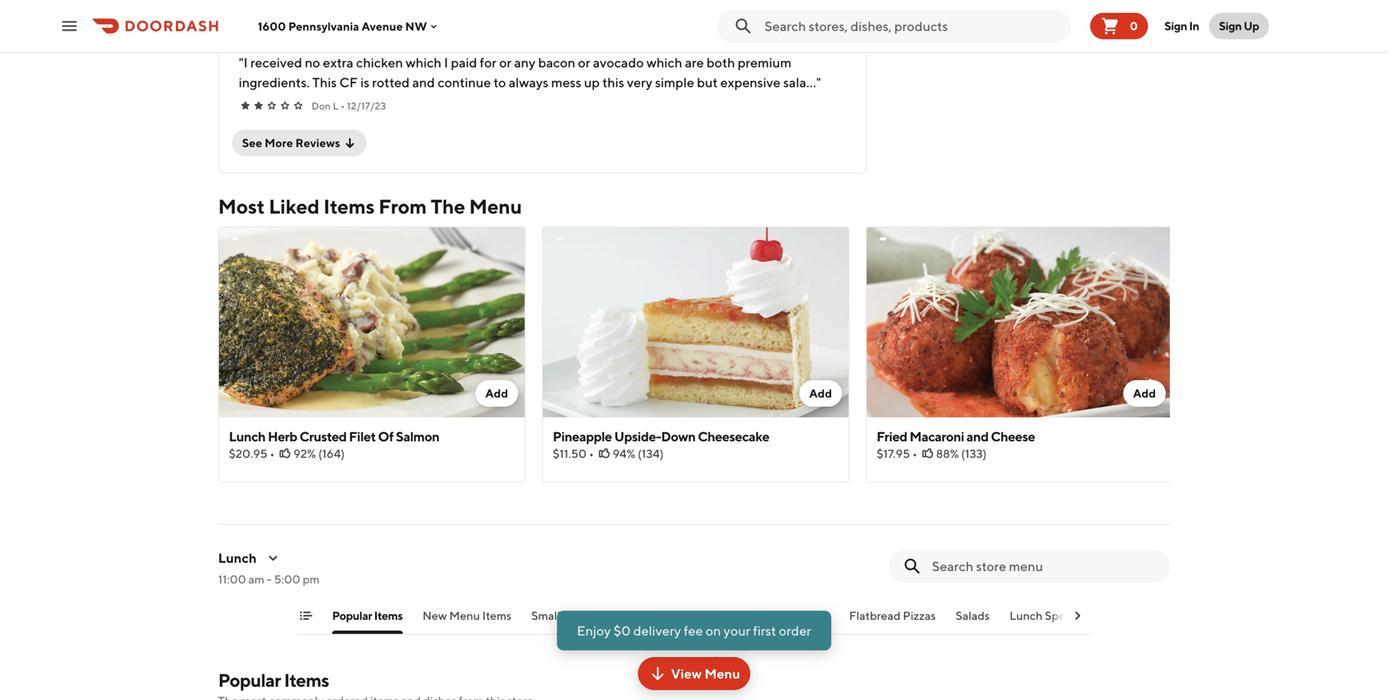 Task type: locate. For each thing, give the bounding box(es) containing it.
items down the show menu categories 'icon'
[[284, 670, 329, 691]]

and
[[967, 429, 989, 444]]

items left small
[[482, 609, 512, 622]]

lunch inside lunch specials button
[[1010, 609, 1043, 622]]

add for pineapple upside-down cheesecake
[[810, 386, 832, 400]]

1 add from the left
[[486, 386, 508, 400]]

sign for sign in
[[1165, 19, 1188, 33]]

lunch
[[229, 429, 266, 444], [218, 550, 257, 566], [1010, 609, 1043, 622]]

0 horizontal spatial add button
[[476, 380, 518, 407]]

• inside button
[[359, 26, 363, 37]]

2 vertical spatial menu
[[705, 666, 741, 682]]

0 vertical spatial "
[[239, 55, 244, 70]]

2 horizontal spatial add
[[1134, 386, 1156, 400]]

0 horizontal spatial popular
[[218, 670, 281, 691]]

• down "herb" at the left
[[270, 447, 275, 460]]

0 horizontal spatial salads
[[796, 609, 830, 622]]

1 vertical spatial "
[[817, 74, 821, 90]]

fried
[[877, 429, 908, 444]]

lunch for lunch
[[218, 550, 257, 566]]

add
[[486, 386, 508, 400], [810, 386, 832, 400], [1134, 386, 1156, 400]]

0 horizontal spatial add
[[486, 386, 508, 400]]

2 add button from the left
[[800, 380, 842, 407]]

Store search: begin typing to search for stores available on DoorDash text field
[[765, 17, 1064, 35]]

lunch up 11:00
[[218, 550, 257, 566]]

view menu
[[671, 666, 741, 682]]

$17.95
[[877, 447, 910, 460]]

3 add from the left
[[1134, 386, 1156, 400]]

88%
[[936, 447, 959, 460]]

2 vertical spatial lunch
[[1010, 609, 1043, 622]]

1 vertical spatial lunch
[[218, 550, 257, 566]]

sign up
[[1220, 19, 1260, 33]]

most liked items from the menu heading
[[218, 193, 522, 220]]

• right b
[[359, 26, 363, 37]]

1 horizontal spatial sign
[[1220, 19, 1242, 33]]

"
[[239, 55, 244, 70], [817, 74, 821, 90]]

0 vertical spatial popular items
[[332, 609, 403, 622]]

view
[[671, 666, 702, 682]]

popular
[[332, 609, 372, 622], [218, 670, 281, 691]]

1 sign from the left
[[1165, 19, 1188, 33]]

0 vertical spatial menu
[[469, 195, 522, 218]]

92%
[[294, 447, 316, 460]]

1 horizontal spatial add
[[810, 386, 832, 400]]

0 horizontal spatial "
[[239, 55, 244, 70]]

menu inside button
[[705, 666, 741, 682]]

sign left in
[[1165, 19, 1188, 33]]

sign up link
[[1210, 13, 1270, 39]]

cheesecake
[[698, 429, 770, 444]]

• for lunch herb crusted filet of salmon
[[270, 447, 275, 460]]

see
[[242, 136, 262, 150]]

1 add button from the left
[[476, 380, 518, 407]]

scroll menu navigation right image
[[1071, 609, 1084, 622]]

salads
[[796, 609, 830, 622], [956, 609, 990, 622]]

0 horizontal spatial sign
[[1165, 19, 1188, 33]]

menu right new
[[449, 609, 480, 622]]

0 vertical spatial popular
[[332, 609, 372, 622]]

nw
[[405, 19, 427, 33]]

1 horizontal spatial popular items
[[332, 609, 403, 622]]

salads up "order"
[[796, 609, 830, 622]]

menu inside heading
[[469, 195, 522, 218]]

(134)
[[638, 447, 664, 460]]

flatbread
[[849, 609, 901, 622]]

1 vertical spatial popular
[[218, 670, 281, 691]]

popular items
[[332, 609, 403, 622], [218, 670, 329, 691]]

94% (134)
[[613, 447, 664, 460]]

2 sign from the left
[[1220, 19, 1242, 33]]

lunch for lunch specials
[[1010, 609, 1043, 622]]

1600
[[258, 19, 286, 33]]

1 horizontal spatial add button
[[800, 380, 842, 407]]

menus image
[[267, 551, 280, 565]]

2 horizontal spatial add button
[[1124, 380, 1166, 407]]

$0
[[614, 623, 631, 639]]

1 horizontal spatial "
[[817, 74, 821, 90]]

pizzas
[[903, 609, 936, 622]]

ophelia
[[312, 26, 348, 37]]

1 horizontal spatial salads
[[956, 609, 990, 622]]

appetizer
[[741, 609, 793, 622]]

88% (133)
[[936, 447, 987, 460]]

1 vertical spatial menu
[[449, 609, 480, 622]]

don l • 12/17/23
[[312, 100, 386, 112]]

ophelia b • 9/30/23 button
[[219, 0, 866, 45]]

items inside most liked items from the menu heading
[[324, 195, 375, 218]]

•
[[359, 26, 363, 37], [341, 100, 345, 112], [270, 447, 275, 460], [589, 447, 594, 460], [913, 447, 918, 460]]

• down pineapple
[[589, 447, 594, 460]]

lunch left specials at the bottom
[[1010, 609, 1043, 622]]

items left from
[[324, 195, 375, 218]]

popular items right the show menu categories 'icon'
[[332, 609, 403, 622]]

flatbread pizzas button
[[849, 608, 936, 634]]

menu right view
[[705, 666, 741, 682]]

popular items down the show menu categories 'icon'
[[218, 670, 329, 691]]

• for pineapple upside-down cheesecake
[[589, 447, 594, 460]]

more
[[265, 136, 293, 150]]

0 vertical spatial lunch
[[229, 429, 266, 444]]

ophelia b • 9/30/23
[[312, 26, 405, 37]]

1 salads from the left
[[796, 609, 830, 622]]

of
[[378, 429, 394, 444]]

5:00
[[274, 572, 301, 586]]

most liked items from the menu
[[218, 195, 522, 218]]

crusted
[[300, 429, 347, 444]]

new
[[423, 609, 447, 622]]

order
[[779, 623, 812, 639]]

up
[[1244, 19, 1260, 33]]

-
[[267, 572, 272, 586]]

sign left up
[[1220, 19, 1242, 33]]

don
[[312, 100, 331, 112]]

menu inside 'button'
[[449, 609, 480, 622]]

add for fried macaroni and cheese
[[1134, 386, 1156, 400]]

lunch up $20.95
[[229, 429, 266, 444]]

menu
[[469, 195, 522, 218], [449, 609, 480, 622], [705, 666, 741, 682]]

enjoy
[[577, 623, 611, 639]]

add button
[[476, 380, 518, 407], [800, 380, 842, 407], [1124, 380, 1166, 407]]

salads right pizzas
[[956, 609, 990, 622]]

appetizer salads
[[741, 609, 830, 622]]

• right $17.95
[[913, 447, 918, 460]]

1 vertical spatial popular items
[[218, 670, 329, 691]]

menu for view menu
[[705, 666, 741, 682]]

salads inside button
[[796, 609, 830, 622]]

3 add button from the left
[[1124, 380, 1166, 407]]

enjoy $0 delivery fee on your first order
[[577, 623, 812, 639]]

filet
[[349, 429, 376, 444]]

9/30/23
[[366, 26, 405, 37]]

sign
[[1165, 19, 1188, 33], [1220, 19, 1242, 33]]

view menu button
[[638, 657, 750, 690]]

2 add from the left
[[810, 386, 832, 400]]

salads button
[[956, 608, 990, 634]]

add button for pineapple upside-down cheesecake
[[800, 380, 842, 407]]

menu right the
[[469, 195, 522, 218]]

items
[[324, 195, 375, 218], [374, 609, 403, 622], [482, 609, 512, 622], [284, 670, 329, 691]]



Task type: describe. For each thing, give the bounding box(es) containing it.
• right "l"
[[341, 100, 345, 112]]

12/17/23
[[347, 100, 386, 112]]

94%
[[613, 447, 636, 460]]

new menu items button
[[423, 608, 512, 634]]

2 salads from the left
[[956, 609, 990, 622]]

$17.95 •
[[877, 447, 918, 460]]

reviews
[[296, 136, 340, 150]]

• for fried macaroni and cheese
[[913, 447, 918, 460]]

l
[[333, 100, 339, 112]]

11:00
[[218, 572, 246, 586]]

see more reviews button
[[232, 130, 367, 156]]

small
[[532, 609, 560, 622]]

macaroni
[[910, 429, 965, 444]]

pineapple
[[553, 429, 612, 444]]

show menu categories image
[[299, 609, 312, 622]]

avenue
[[362, 19, 403, 33]]

fried macaroni and cheese
[[877, 429, 1036, 444]]

most
[[218, 195, 265, 218]]

appetizers
[[664, 609, 721, 622]]

your
[[724, 623, 751, 639]]

" "
[[239, 55, 821, 90]]

snacks
[[607, 609, 644, 622]]

92% (164)
[[294, 447, 345, 460]]

liked
[[269, 195, 320, 218]]

down
[[661, 429, 696, 444]]

0
[[1130, 19, 1139, 33]]

add button for fried macaroni and cheese
[[1124, 380, 1166, 407]]

b
[[350, 26, 357, 37]]

from
[[379, 195, 427, 218]]

see more reviews
[[242, 136, 340, 150]]

$20.95 •
[[229, 447, 275, 460]]

salmon
[[396, 429, 440, 444]]

$20.95
[[229, 447, 268, 460]]

lunch herb crusted filet of salmon
[[229, 429, 440, 444]]

0 horizontal spatial popular items
[[218, 670, 329, 691]]

plates
[[563, 609, 595, 622]]

open menu image
[[60, 16, 79, 36]]

items left new
[[374, 609, 403, 622]]

0 button
[[1091, 13, 1148, 39]]

sign in
[[1165, 19, 1200, 33]]

$11.50 •
[[553, 447, 594, 460]]

lunch for lunch herb crusted filet of salmon
[[229, 429, 266, 444]]

herb
[[268, 429, 297, 444]]

lunch specials button
[[1010, 608, 1089, 634]]

specials
[[1045, 609, 1089, 622]]

am
[[249, 572, 265, 586]]

menu for new menu items
[[449, 609, 480, 622]]

appetizer salads button
[[741, 608, 830, 634]]

small plates & snacks button
[[532, 608, 644, 634]]

items inside the new menu items 'button'
[[482, 609, 512, 622]]

flatbread pizzas
[[849, 609, 936, 622]]

cheese
[[991, 429, 1036, 444]]

lunch specials
[[1010, 609, 1089, 622]]

in
[[1190, 19, 1200, 33]]

sign in link
[[1155, 10, 1210, 43]]

1600 pennsylvania avenue nw button
[[258, 19, 440, 33]]

new menu items
[[423, 609, 512, 622]]

pineapple upside-down cheesecake
[[553, 429, 770, 444]]

the
[[431, 195, 465, 218]]

$11.50
[[553, 447, 587, 460]]

on
[[706, 623, 721, 639]]

appetizers button
[[664, 608, 721, 634]]

small plates & snacks
[[532, 609, 644, 622]]

first
[[753, 623, 777, 639]]

11:00 am - 5:00 pm
[[218, 572, 320, 586]]

delivery
[[634, 623, 681, 639]]

Item Search search field
[[932, 557, 1157, 575]]

pennsylvania
[[288, 19, 359, 33]]

&
[[598, 609, 605, 622]]

sign for sign up
[[1220, 19, 1242, 33]]

1600 pennsylvania avenue nw
[[258, 19, 427, 33]]

fee
[[684, 623, 703, 639]]

(164)
[[318, 447, 345, 460]]

upside-
[[614, 429, 661, 444]]

pm
[[303, 572, 320, 586]]

add for lunch herb crusted filet of salmon
[[486, 386, 508, 400]]

(133)
[[962, 447, 987, 460]]

add button for lunch herb crusted filet of salmon
[[476, 380, 518, 407]]

1 horizontal spatial popular
[[332, 609, 372, 622]]



Task type: vqa. For each thing, say whether or not it's contained in the screenshot.
Popular Items
yes



